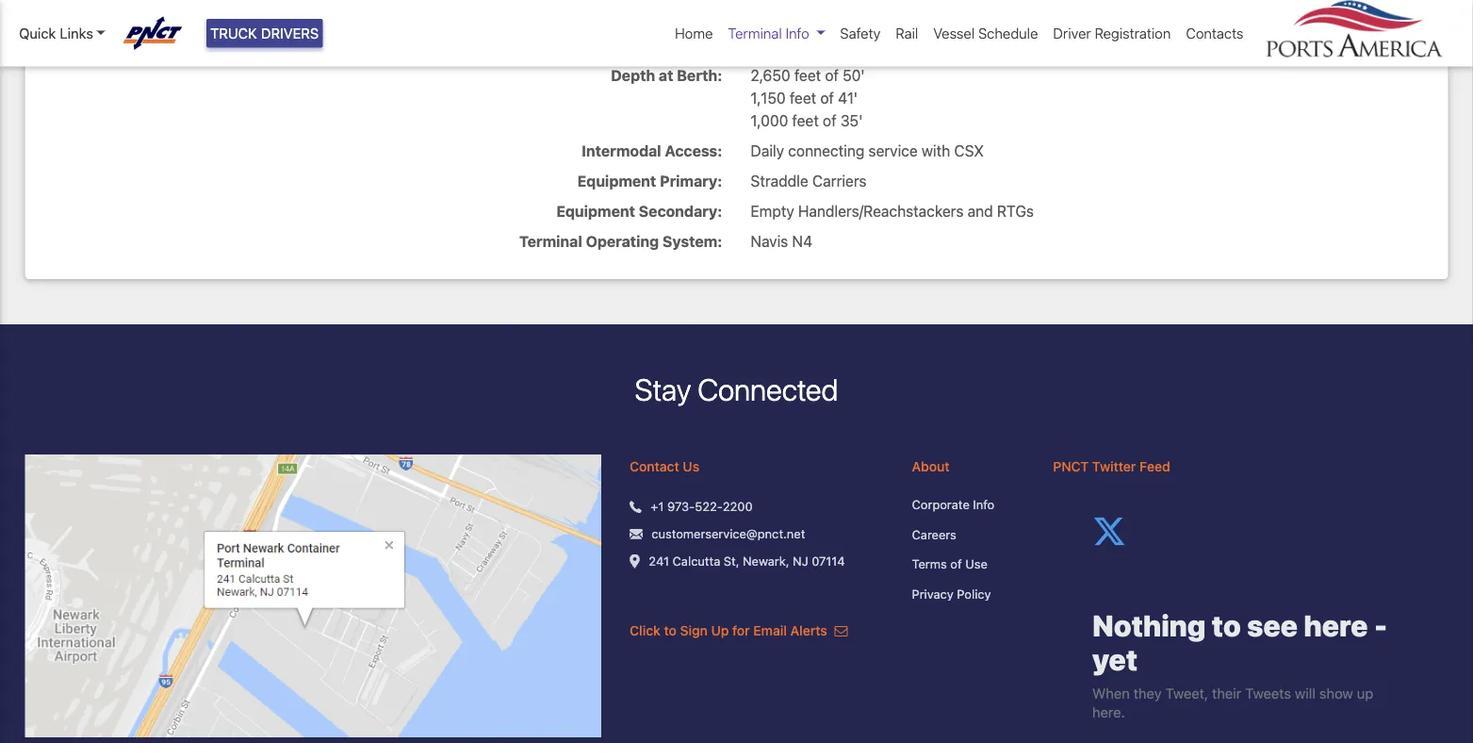 Task type: vqa. For each thing, say whether or not it's contained in the screenshot.
calendar check o icon
no



Task type: locate. For each thing, give the bounding box(es) containing it.
2 horizontal spatial terminal
[[728, 25, 782, 41]]

careers
[[912, 527, 957, 541]]

info
[[786, 25, 810, 41], [973, 498, 995, 512]]

of inside the terms of use link
[[951, 557, 962, 571]]

secondary:
[[639, 202, 723, 220]]

feet down acres/110
[[795, 66, 821, 84]]

07114
[[812, 554, 845, 568]]

calcutta
[[673, 554, 721, 568]]

terminal for terminal info
[[728, 25, 782, 41]]

+1 973-522-2200 link
[[651, 497, 753, 515]]

customerservice@pnct.net link
[[652, 524, 806, 543]]

intermodal access:
[[582, 142, 723, 160]]

0 horizontal spatial terminal
[[519, 232, 582, 250]]

operating
[[586, 232, 659, 250]]

home link
[[668, 15, 721, 51]]

rtgs
[[997, 202, 1034, 220]]

privacy
[[912, 587, 954, 601]]

contact us
[[630, 459, 700, 474]]

feet
[[795, 66, 821, 84], [790, 89, 817, 107], [793, 112, 819, 129]]

vessel schedule
[[934, 25, 1039, 41]]

1 horizontal spatial terminal
[[617, 36, 680, 54]]

terminal area:
[[617, 36, 723, 54]]

system:
[[663, 232, 723, 250]]

equipment down intermodal
[[578, 172, 657, 190]]

0 vertical spatial feet
[[795, 66, 821, 84]]

+1
[[651, 499, 664, 513]]

corporate info
[[912, 498, 995, 512]]

at
[[659, 66, 674, 84]]

containerized
[[751, 6, 846, 24]]

contacts link
[[1179, 15, 1252, 51]]

rail link
[[889, 15, 926, 51]]

1 vertical spatial feet
[[790, 89, 817, 107]]

info up careers link
[[973, 498, 995, 512]]

cargo
[[850, 6, 891, 24]]

depth
[[611, 66, 656, 84]]

st,
[[724, 554, 740, 568]]

272
[[751, 36, 777, 54]]

quick links link
[[19, 23, 105, 44]]

primary:
[[660, 172, 723, 190]]

0 vertical spatial equipment
[[578, 172, 657, 190]]

navis n4
[[751, 232, 813, 250]]

terminal inside the terminal info "link"
[[728, 25, 782, 41]]

stay connected
[[635, 371, 839, 407]]

973-
[[668, 499, 695, 513]]

sign
[[680, 623, 708, 638]]

email
[[754, 623, 787, 638]]

terms of use
[[912, 557, 988, 571]]

contact
[[630, 459, 680, 474]]

handlers/reachstackers
[[799, 202, 964, 220]]

of
[[825, 66, 839, 84], [821, 89, 834, 107], [823, 112, 837, 129], [951, 557, 962, 571]]

terminal left operating
[[519, 232, 582, 250]]

equipment
[[578, 172, 657, 190], [557, 202, 635, 220]]

of left use
[[951, 557, 962, 571]]

truck
[[210, 25, 257, 41]]

to
[[664, 623, 677, 638]]

nj
[[793, 554, 809, 568]]

info down containerized
[[786, 25, 810, 41]]

info for terminal info
[[786, 25, 810, 41]]

vessel
[[934, 25, 975, 41]]

daily
[[751, 142, 785, 160]]

carriers
[[813, 172, 867, 190]]

41'
[[838, 89, 858, 107]]

terminal up '2,650'
[[728, 25, 782, 41]]

of left 50' at the right of page
[[825, 66, 839, 84]]

daily connecting service with csx
[[751, 142, 984, 160]]

info inside "link"
[[786, 25, 810, 41]]

terminal for terminal area:
[[617, 36, 680, 54]]

equipment up terminal operating system:
[[557, 202, 635, 220]]

1 vertical spatial equipment
[[557, 202, 635, 220]]

1 vertical spatial info
[[973, 498, 995, 512]]

0 vertical spatial info
[[786, 25, 810, 41]]

corporate info link
[[912, 496, 1025, 514]]

with
[[922, 142, 951, 160]]

feet right 1,150
[[790, 89, 817, 107]]

terminal for terminal operating system:
[[519, 232, 582, 250]]

schedule
[[979, 25, 1039, 41]]

equipment for equipment primary:
[[578, 172, 657, 190]]

feet right 1,000
[[793, 112, 819, 129]]

1 horizontal spatial info
[[973, 498, 995, 512]]

50'
[[843, 66, 865, 84]]

for
[[733, 623, 750, 638]]

about
[[912, 459, 950, 474]]

stay
[[635, 371, 691, 407]]

0 horizontal spatial info
[[786, 25, 810, 41]]

of left "41'"
[[821, 89, 834, 107]]

driver registration
[[1054, 25, 1171, 41]]

envelope o image
[[835, 624, 848, 637]]

click
[[630, 623, 661, 638]]

quick links
[[19, 25, 93, 41]]

terminal up the depth
[[617, 36, 680, 54]]

navis
[[751, 232, 789, 250]]



Task type: describe. For each thing, give the bounding box(es) containing it.
links
[[60, 25, 93, 41]]

up
[[711, 623, 729, 638]]

careers link
[[912, 525, 1025, 544]]

straddle
[[751, 172, 809, 190]]

2,650
[[751, 66, 791, 84]]

522-
[[695, 499, 723, 513]]

depth at berth:
[[611, 66, 723, 84]]

vessel schedule link
[[926, 15, 1046, 51]]

35'
[[841, 112, 863, 129]]

drivers
[[261, 25, 319, 41]]

customerservice@pnct.net
[[652, 526, 806, 540]]

privacy policy link
[[912, 585, 1025, 603]]

equipment primary:
[[578, 172, 723, 190]]

equipment secondary:
[[557, 202, 723, 220]]

empty handlers/reachstackers and rtgs
[[751, 202, 1034, 220]]

info for corporate info
[[973, 498, 995, 512]]

quick
[[19, 25, 56, 41]]

privacy policy
[[912, 587, 992, 601]]

acres/110
[[781, 36, 845, 54]]

2,650 feet of 50' 1,150 feet of 41' 1,000 feet of 35'
[[751, 66, 865, 129]]

area:
[[684, 36, 723, 54]]

berth:
[[677, 66, 723, 84]]

safety link
[[833, 15, 889, 51]]

feed
[[1140, 459, 1171, 474]]

service
[[869, 142, 918, 160]]

connecting
[[789, 142, 865, 160]]

241 calcutta st, newark, nj 07114 link
[[649, 552, 845, 570]]

access:
[[665, 142, 723, 160]]

registration
[[1095, 25, 1171, 41]]

newark,
[[743, 554, 790, 568]]

and
[[968, 202, 994, 220]]

of left 35'
[[823, 112, 837, 129]]

terms
[[912, 557, 947, 571]]

click to sign up for email alerts
[[630, 623, 831, 638]]

safety
[[841, 25, 881, 41]]

equipment for equipment secondary:
[[557, 202, 635, 220]]

containerized cargo
[[751, 6, 891, 24]]

click to sign up for email alerts link
[[630, 623, 848, 638]]

empty
[[751, 202, 795, 220]]

n4
[[793, 232, 813, 250]]

policy
[[957, 587, 992, 601]]

terms of use link
[[912, 555, 1025, 573]]

241 calcutta st, newark, nj 07114
[[649, 554, 845, 568]]

272 acres/110 hectares
[[751, 36, 909, 54]]

hectares
[[849, 36, 909, 54]]

1,000
[[751, 112, 789, 129]]

intermodal
[[582, 142, 662, 160]]

home
[[675, 25, 713, 41]]

1,150
[[751, 89, 786, 107]]

alerts
[[791, 623, 828, 638]]

csx
[[955, 142, 984, 160]]

driver registration link
[[1046, 15, 1179, 51]]

pnct twitter feed
[[1054, 459, 1171, 474]]

use
[[966, 557, 988, 571]]

rail
[[896, 25, 919, 41]]

241
[[649, 554, 670, 568]]

driver
[[1054, 25, 1092, 41]]

connected
[[698, 371, 839, 407]]

pnct
[[1054, 459, 1089, 474]]

corporate
[[912, 498, 970, 512]]

contacts
[[1187, 25, 1244, 41]]

truck drivers
[[210, 25, 319, 41]]

terminal info link
[[721, 15, 833, 51]]

+1 973-522-2200
[[651, 499, 753, 513]]

us
[[683, 459, 700, 474]]

2 vertical spatial feet
[[793, 112, 819, 129]]

straddle carriers
[[751, 172, 867, 190]]

truck drivers link
[[207, 19, 323, 48]]



